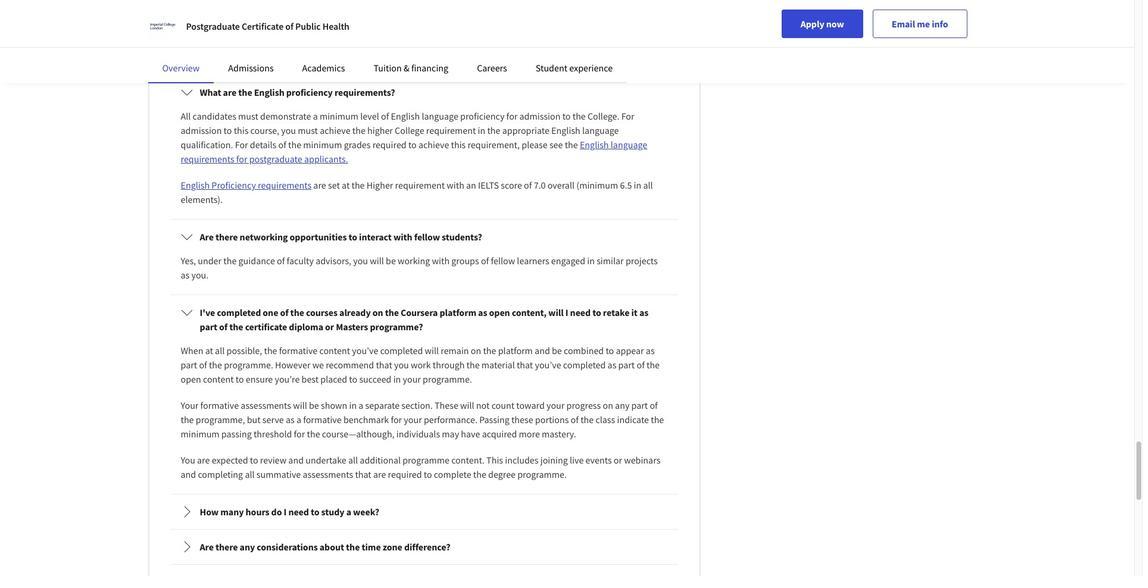 Task type: vqa. For each thing, say whether or not it's contained in the screenshot.
"my"
no



Task type: describe. For each thing, give the bounding box(es) containing it.
under
[[198, 255, 222, 267]]

of down when
[[199, 359, 207, 371]]

requirements for english language requirements for postgraduate applicants.
[[181, 153, 234, 165]]

postgraduate certificate of public health
[[186, 20, 349, 32]]

english up college
[[391, 110, 420, 122]]

the right indicate
[[651, 414, 664, 426]]

as left content,
[[478, 307, 487, 319]]

difference?
[[404, 541, 450, 553]]

as inside yes, under the guidance of faculty advisors, you will be working with groups of fellow learners engaged in similar projects as you.‎
[[181, 269, 189, 281]]

the up possible,
[[229, 321, 243, 333]]

we
[[312, 359, 324, 371]]

for down separate at left bottom
[[391, 414, 402, 426]]

english proficiency requirements
[[181, 179, 311, 191]]

visa,
[[353, 49, 371, 61]]

1 horizontal spatial admission
[[519, 110, 560, 122]]

the up programme?
[[385, 307, 399, 319]]

or inside you are expected to review and undertake all additional programme content. this includes joining live events or webinars and completing all summative assessments that are required to complete the degree programme. ‎
[[614, 454, 622, 466]]

requirement inside are set at the higher requirement with an ielts score of 7.0 overall (minimum 6.5 in all elements).
[[395, 179, 445, 191]]

to left the complete
[[424, 469, 432, 480]]

level
[[360, 110, 379, 122]]

review
[[260, 454, 286, 466]]

work
[[411, 359, 431, 371]]

assessments inside you are expected to review and undertake all additional programme content. this includes joining live events or webinars and completing all summative assessments that are required to complete the degree programme. ‎
[[303, 469, 353, 480]]

and up summative
[[288, 454, 304, 466]]

all
[[181, 110, 191, 122]]

will down best
[[293, 400, 307, 411]]

required inside all candidates must demonstrate a minimum level of english language proficiency for admission to the college. for admission to this course, you must achieve the higher college requirement in the appropriate english language qualification. for details of the minimum grades required to achieve this requirement, please see the
[[372, 139, 406, 151]]

details
[[250, 139, 276, 151]]

english inside dropdown button
[[254, 86, 284, 98]]

english up see
[[551, 124, 580, 136]]

the up diploma
[[290, 307, 304, 319]]

to down college
[[408, 139, 417, 151]]

you inside when at all possible, the formative content you've completed will remain on the platform and be combined to appear as part of the programme. however we recommend that you work through the material that you've completed as part of the open content to ensure you're best placed to succeed in your programme.
[[394, 359, 409, 371]]

for right threshold on the bottom
[[294, 428, 305, 440]]

diploma
[[289, 321, 323, 333]]

undertake
[[306, 454, 346, 466]]

possible,
[[227, 345, 262, 357]]

progress
[[566, 400, 601, 411]]

proficiency
[[212, 179, 256, 191]]

of inside are set at the higher requirement with an ielts score of 7.0 overall (minimum 6.5 in all elements).
[[524, 179, 532, 191]]

the down certificate
[[264, 345, 277, 357]]

overview link
[[162, 62, 200, 74]]

the up indicate
[[647, 359, 660, 371]]

do
[[200, 25, 211, 37]]

requirement,
[[468, 139, 520, 151]]

expected
[[212, 454, 248, 466]]

2 horizontal spatial that
[[517, 359, 533, 371]]

the inside yes, under the guidance of faculty advisors, you will be working with groups of fellow learners engaged in similar projects as you.‎
[[223, 255, 237, 267]]

how
[[200, 506, 219, 518]]

1 vertical spatial formative
[[200, 400, 239, 411]]

degree
[[488, 469, 516, 480]]

networking
[[240, 231, 288, 243]]

in inside yes, under the guidance of faculty advisors, you will be working with groups of fellow learners engaged in similar projects as you.‎
[[587, 255, 595, 267]]

an
[[466, 179, 476, 191]]

apply
[[801, 18, 824, 30]]

part inside i've completed one of the courses already on the coursera platform as open content, will i need to retake it as part of the certificate diploma or masters programme?
[[200, 321, 217, 333]]

faculty
[[287, 255, 314, 267]]

2 vertical spatial your
[[404, 414, 422, 426]]

it
[[631, 307, 637, 319]]

masters
[[336, 321, 368, 333]]

financing
[[411, 62, 448, 74]]

2 vertical spatial this
[[451, 139, 466, 151]]

ensure
[[246, 373, 273, 385]]

for inside all candidates must demonstrate a minimum level of english language proficiency for admission to the college. for admission to this course, you must achieve the higher college requirement in the appropriate english language qualification. for details of the minimum grades required to achieve this requirement, please see the
[[506, 110, 518, 122]]

of down progress in the bottom of the page
[[571, 414, 579, 426]]

a right the serve
[[296, 414, 301, 426]]

1 horizontal spatial programme.
[[423, 373, 472, 385]]

requirements for english proficiency requirements
[[258, 179, 311, 191]]

need inside do i need a student visa? dropdown button
[[217, 25, 238, 37]]

any inside dropdown button
[[240, 541, 255, 553]]

additional
[[360, 454, 401, 466]]

best
[[302, 373, 319, 385]]

to left the ensure
[[236, 373, 244, 385]]

toward
[[516, 400, 545, 411]]

are right the you
[[197, 454, 210, 466]]

to inside i've completed one of the courses already on the coursera platform as open content, will i need to retake it as part of the certificate diploma or masters programme?
[[592, 307, 601, 319]]

hours
[[246, 506, 269, 518]]

when at all possible, the formative content you've completed will remain on the platform and be combined to appear as part of the programme. however we recommend that you work through the material that you've completed as part of the open content to ensure you're best placed to succeed in your programme.
[[181, 345, 660, 385]]

need inside i've completed one of the courses already on the coursera platform as open content, will i need to retake it as part of the certificate diploma or masters programme?
[[570, 307, 591, 319]]

see
[[549, 139, 563, 151]]

1 vertical spatial minimum
[[303, 139, 342, 151]]

are for are there any considerations about the time zone difference?
[[200, 541, 214, 553]]

0 horizontal spatial admission
[[181, 124, 222, 136]]

week?
[[353, 506, 379, 518]]

1 vertical spatial must
[[298, 124, 318, 136]]

english proficiency requirements link
[[181, 179, 311, 191]]

apply
[[276, 49, 298, 61]]

1 horizontal spatial that
[[376, 359, 392, 371]]

to left appear
[[606, 345, 614, 357]]

of left public
[[285, 20, 293, 32]]

a right is
[[408, 49, 413, 61]]

are down additional
[[373, 469, 386, 480]]

the down admissions link
[[238, 86, 252, 98]]

apply now button
[[781, 10, 863, 38]]

to left apply
[[266, 49, 274, 61]]

threshold
[[254, 428, 292, 440]]

apply now
[[801, 18, 844, 30]]

are inside are set at the higher requirement with an ielts score of 7.0 overall (minimum 6.5 in all elements).
[[313, 179, 326, 191]]

imperial college london logo image
[[148, 12, 177, 40]]

programme,
[[196, 414, 245, 426]]

2 vertical spatial completed
[[563, 359, 606, 371]]

all inside are set at the higher requirement with an ielts score of 7.0 overall (minimum 6.5 in all elements).
[[643, 179, 653, 191]]

of up webinars
[[650, 400, 658, 411]]

language inside english language requirements for postgraduate applicants.
[[611, 139, 647, 151]]

student experience link
[[536, 62, 613, 74]]

in inside all candidates must demonstrate a minimum level of english language proficiency for admission to the college. for admission to this course, you must achieve the higher college requirement in the appropriate english language qualification. for details of the minimum grades required to achieve this requirement, please see the
[[478, 124, 485, 136]]

a right study
[[346, 506, 351, 518]]

live
[[570, 454, 584, 466]]

formative inside when at all possible, the formative content you've completed will remain on the platform and be combined to appear as part of the programme. however we recommend that you work through the material that you've completed as part of the open content to ensure you're best placed to succeed in your programme.
[[279, 345, 317, 357]]

benchmark
[[343, 414, 389, 426]]

portions
[[535, 414, 569, 426]]

the left college.
[[573, 110, 586, 122]]

the down your
[[181, 414, 194, 426]]

will inside yes, under the guidance of faculty advisors, you will be working with groups of fellow learners engaged in similar projects as you.‎
[[370, 255, 384, 267]]

to down the 'recommend'
[[349, 373, 357, 385]]

includes
[[505, 454, 538, 466]]

all down course—although,
[[348, 454, 358, 466]]

interact
[[359, 231, 392, 243]]

the inside are set at the higher requirement with an ielts score of 7.0 overall (minimum 6.5 in all elements).
[[352, 179, 365, 191]]

events
[[586, 454, 612, 466]]

all down expected at the left of the page
[[245, 469, 255, 480]]

1 horizontal spatial achieve
[[418, 139, 449, 151]]

no
[[561, 49, 572, 61]]

a inside all candidates must demonstrate a minimum level of english language proficiency for admission to the college. for admission to this course, you must achieve the higher college requirement in the appropriate english language qualification. for details of the minimum grades required to achieve this requirement, please see the
[[313, 110, 318, 122]]

0 horizontal spatial must
[[238, 110, 258, 122]]

the up postgraduate
[[288, 139, 301, 151]]

candidates
[[193, 110, 236, 122]]

0 vertical spatial achieve
[[320, 124, 350, 136]]

will inside when at all possible, the formative content you've completed will remain on the platform and be combined to appear as part of the programme. however we recommend that you work through the material that you've completed as part of the open content to ensure you're best placed to succeed in your programme.
[[425, 345, 439, 357]]

webinars
[[624, 454, 660, 466]]

required inside you are expected to review and undertake all additional programme content. this includes joining live events or webinars and completing all summative assessments that are required to complete the degree programme. ‎
[[388, 469, 422, 480]]

one
[[263, 307, 278, 319]]

i inside i've completed one of the courses already on the coursera platform as open content, will i need to retake it as part of the certificate diploma or masters programme?
[[565, 307, 568, 319]]

as inside the your formative assessments will be shown in a separate section. these will not count toward your progress on any part of the programme, but serve as a formative benchmark for your performance. passing these portions of the class indicate the minimum passing threshold for the course—although, individuals may have acquired more mastery.
[[286, 414, 295, 426]]

to left the interact
[[349, 231, 357, 243]]

to left review
[[250, 454, 258, 466]]

student
[[536, 62, 567, 74]]

applicants.
[[304, 153, 348, 165]]

completed inside i've completed one of the courses already on the coursera platform as open content, will i need to retake it as part of the certificate diploma or masters programme?
[[217, 307, 261, 319]]

1 vertical spatial language
[[582, 124, 619, 136]]

visa?
[[281, 25, 302, 37]]

postgraduate
[[249, 153, 302, 165]]

0 vertical spatial content
[[319, 345, 350, 357]]

programme?
[[370, 321, 423, 333]]

are for are there networking opportunities to interact with fellow students?
[[200, 231, 214, 243]]

are there any considerations about the time zone difference?
[[200, 541, 450, 553]]

placed
[[320, 373, 347, 385]]

how many hours do i need to study a week?
[[200, 506, 379, 518]]

as down appear
[[608, 359, 616, 371]]

what are the english proficiency requirements? button
[[171, 76, 677, 109]]

will down postgraduate at top left
[[213, 49, 227, 61]]

you inside yes, under the guidance of faculty advisors, you will be working with groups of fellow learners engaged in similar projects as you.‎
[[353, 255, 368, 267]]

a up academics link
[[313, 49, 318, 61]]

but
[[247, 414, 261, 426]]

student experience
[[536, 62, 613, 74]]

for right apply
[[300, 49, 311, 61]]

do i need a student visa? button
[[171, 14, 677, 48]]

of up possible,
[[219, 321, 228, 333]]

1 horizontal spatial student
[[320, 49, 351, 61]]

how many hours do i need to study a week? button
[[171, 495, 677, 529]]

in inside when at all possible, the formative content you've completed will remain on the platform and be combined to appear as part of the programme. however we recommend that you work through the material that you've completed as part of the open content to ensure you're best placed to succeed in your programme.
[[393, 373, 401, 385]]

english inside english language requirements for postgraduate applicants.
[[580, 139, 609, 151]]

no,
[[181, 49, 194, 61]]

0 vertical spatial minimum
[[320, 110, 358, 122]]

is
[[400, 49, 406, 61]]

succeed
[[359, 373, 391, 385]]

the right see
[[565, 139, 578, 151]]

with for an
[[447, 179, 464, 191]]

programme inside you are expected to review and undertake all additional programme content. this includes joining live events or webinars and completing all summative assessments that are required to complete the degree programme. ‎
[[403, 454, 449, 466]]

and down the you
[[181, 469, 196, 480]]

at inside are set at the higher requirement with an ielts score of 7.0 overall (minimum 6.5 in all elements).
[[342, 179, 350, 191]]

of down appear
[[637, 359, 645, 371]]

the up undertake
[[307, 428, 320, 440]]

of up postgraduate
[[278, 139, 286, 151]]

as right it
[[639, 307, 648, 319]]

need inside 'how many hours do i need to study a week?' dropdown button
[[288, 506, 309, 518]]

1 vertical spatial this
[[234, 124, 249, 136]]

1 vertical spatial for
[[235, 139, 248, 151]]

i've completed one of the courses already on the coursera platform as open content, will i need to retake it as part of the certificate diploma or masters programme? button
[[171, 296, 677, 344]]

attendance.
[[608, 49, 656, 61]]

section.
[[401, 400, 433, 411]]

serve
[[262, 414, 284, 426]]

1 vertical spatial your
[[546, 400, 565, 411]]

you inside all candidates must demonstrate a minimum level of english language proficiency for admission to the college. for admission to this course, you must achieve the higher college requirement in the appropriate english language qualification. for details of the minimum grades required to achieve this requirement, please see the
[[281, 124, 296, 136]]

0 vertical spatial language
[[422, 110, 458, 122]]

open inside when at all possible, the formative content you've completed will remain on the platform and be combined to appear as part of the programme. however we recommend that you work through the material that you've completed as part of the open content to ensure you're best placed to succeed in your programme.
[[181, 373, 201, 385]]

appropriate
[[502, 124, 549, 136]]

0 horizontal spatial content
[[203, 373, 234, 385]]

to left study
[[311, 506, 319, 518]]

in inside the your formative assessments will be shown in a separate section. these will not count toward your progress on any part of the programme, but serve as a formative benchmark for your performance. passing these portions of the class indicate the minimum passing threshold for the course—although, individuals may have acquired more mastery.
[[349, 400, 357, 411]]

about
[[320, 541, 344, 553]]



Task type: locate. For each thing, give the bounding box(es) containing it.
you right advisors,
[[353, 255, 368, 267]]

of up higher
[[381, 110, 389, 122]]

your formative assessments will be shown in a separate section. these will not count toward your progress on any part of the programme, but serve as a formative benchmark for your performance. passing these portions of the class indicate the minimum passing threshold for the course—although, individuals may have acquired more mastery.
[[181, 400, 664, 440]]

on inside when at all possible, the formative content you've completed will remain on the platform and be combined to appear as part of the programme. however we recommend that you work through the material that you've completed as part of the open content to ensure you're best placed to succeed in your programme.
[[471, 345, 481, 357]]

however
[[275, 359, 310, 371]]

requirements down qualification.
[[181, 153, 234, 165]]

student inside dropdown button
[[247, 25, 279, 37]]

you've up the 'recommend'
[[352, 345, 378, 357]]

that up succeed
[[376, 359, 392, 371]]

you right "no,"
[[196, 49, 211, 61]]

completed
[[217, 307, 261, 319], [380, 345, 423, 357], [563, 359, 606, 371]]

at right when
[[205, 345, 213, 357]]

individuals
[[396, 428, 440, 440]]

demonstrate
[[260, 110, 311, 122]]

this left is
[[383, 49, 398, 61]]

1 horizontal spatial fellow
[[491, 255, 515, 267]]

requirement inside all candidates must demonstrate a minimum level of english language proficiency for admission to the college. for admission to this course, you must achieve the higher college requirement in the appropriate english language qualification. for details of the minimum grades required to achieve this requirement, please see the
[[426, 124, 476, 136]]

0 horizontal spatial i
[[213, 25, 216, 37]]

to down candidates
[[224, 124, 232, 136]]

0 vertical spatial open
[[489, 307, 510, 319]]

0 vertical spatial proficiency
[[286, 86, 333, 98]]

and left requires
[[510, 49, 525, 61]]

2 vertical spatial be
[[309, 400, 319, 411]]

of left faculty
[[277, 255, 285, 267]]

email
[[892, 18, 915, 30]]

of right "groups" in the top left of the page
[[481, 255, 489, 267]]

the up "material"
[[483, 345, 496, 357]]

at
[[342, 179, 350, 191], [205, 345, 213, 357]]

1 horizontal spatial requirements
[[258, 179, 311, 191]]

0 vertical spatial programme
[[461, 49, 508, 61]]

fellow
[[414, 231, 440, 243], [491, 255, 515, 267]]

7.0
[[534, 179, 546, 191]]

part down appear
[[618, 359, 635, 371]]

engaged
[[551, 255, 585, 267]]

1 vertical spatial content
[[203, 373, 234, 385]]

1 horizontal spatial must
[[298, 124, 318, 136]]

fellow inside yes, under the guidance of faculty advisors, you will be working with groups of fellow learners engaged in similar projects as you.‎
[[491, 255, 515, 267]]

content.
[[451, 454, 485, 466]]

0 vertical spatial completed
[[217, 307, 261, 319]]

1 horizontal spatial this
[[383, 49, 398, 61]]

the up requirement,
[[487, 124, 500, 136]]

this left course,
[[234, 124, 249, 136]]

1 horizontal spatial on
[[471, 345, 481, 357]]

not inside the your formative assessments will be shown in a separate section. these will not count toward your progress on any part of the programme, but serve as a formative benchmark for your performance. passing these portions of the class indicate the minimum passing threshold for the course—although, individuals may have acquired more mastery.
[[476, 400, 490, 411]]

fellow up working
[[414, 231, 440, 243]]

there for networking
[[215, 231, 238, 243]]

0 horizontal spatial student
[[247, 25, 279, 37]]

0 horizontal spatial for
[[235, 139, 248, 151]]

completed down combined
[[563, 359, 606, 371]]

0 horizontal spatial be
[[309, 400, 319, 411]]

not up the passing
[[476, 400, 490, 411]]

0 horizontal spatial programme
[[403, 454, 449, 466]]

must down demonstrate
[[298, 124, 318, 136]]

english up elements).
[[181, 179, 210, 191]]

on inside the your formative assessments will be shown in a separate section. these will not count toward your progress on any part of the programme, but serve as a formative benchmark for your performance. passing these portions of the class indicate the minimum passing threshold for the course—although, individuals may have acquired more mastery.
[[603, 400, 613, 411]]

1 there from the top
[[215, 231, 238, 243]]

be inside when at all possible, the formative content you've completed will remain on the platform and be combined to appear as part of the programme. however we recommend that you work through the material that you've completed as part of the open content to ensure you're best placed to succeed in your programme.
[[552, 345, 562, 357]]

proficiency inside dropdown button
[[286, 86, 333, 98]]

a right demonstrate
[[313, 110, 318, 122]]

are
[[200, 231, 214, 243], [200, 541, 214, 553]]

platform inside i've completed one of the courses already on the coursera platform as open content, will i need to retake it as part of the certificate diploma or masters programme?
[[440, 307, 476, 319]]

2 horizontal spatial be
[[552, 345, 562, 357]]

0 vertical spatial platform
[[440, 307, 476, 319]]

email me info button
[[873, 10, 967, 38]]

0 horizontal spatial open
[[181, 373, 201, 385]]

to up see
[[562, 110, 571, 122]]

0 vertical spatial fellow
[[414, 231, 440, 243]]

required down additional
[[388, 469, 422, 480]]

in right 6.5
[[634, 179, 641, 191]]

all
[[643, 179, 653, 191], [215, 345, 225, 357], [348, 454, 358, 466], [245, 469, 255, 480]]

0 vertical spatial requirements
[[181, 153, 234, 165]]

for inside english language requirements for postgraduate applicants.
[[236, 153, 247, 165]]

careers link
[[477, 62, 507, 74]]

time
[[362, 541, 381, 553]]

proficiency
[[286, 86, 333, 98], [460, 110, 504, 122]]

class
[[596, 414, 615, 426]]

completed up work
[[380, 345, 423, 357]]

minimum left level
[[320, 110, 358, 122]]

with inside yes, under the guidance of faculty advisors, you will be working with groups of fellow learners engaged in similar projects as you.‎
[[432, 255, 450, 267]]

1 vertical spatial completed
[[380, 345, 423, 357]]

of right one
[[280, 307, 288, 319]]

1 horizontal spatial i
[[284, 506, 287, 518]]

1 horizontal spatial programme
[[461, 49, 508, 61]]

experience
[[569, 62, 613, 74]]

with inside are set at the higher requirement with an ielts score of 7.0 overall (minimum 6.5 in all elements).
[[447, 179, 464, 191]]

working
[[398, 255, 430, 267]]

performance.
[[424, 414, 477, 426]]

0 vertical spatial requirement
[[426, 124, 476, 136]]

part inside the your formative assessments will be shown in a separate section. these will not count toward your progress on any part of the programme, but serve as a formative benchmark for your performance. passing these portions of the class indicate the minimum passing threshold for the course—although, individuals may have acquired more mastery.
[[631, 400, 648, 411]]

1 vertical spatial are
[[200, 541, 214, 553]]

admissions
[[228, 62, 274, 74]]

0 vertical spatial admission
[[519, 110, 560, 122]]

will down the interact
[[370, 255, 384, 267]]

will inside i've completed one of the courses already on the coursera platform as open content, will i need to retake it as part of the certificate diploma or masters programme?
[[548, 307, 564, 319]]

programme. inside you are expected to review and undertake all additional programme content. this includes joining live events or webinars and completing all summative assessments that are required to complete the degree programme. ‎
[[517, 469, 567, 480]]

1 horizontal spatial content
[[319, 345, 350, 357]]

there for any
[[215, 541, 238, 553]]

be inside the your formative assessments will be shown in a separate section. these will not count toward your progress on any part of the programme, but serve as a formative benchmark for your performance. passing these portions of the class indicate the minimum passing threshold for the course—although, individuals may have acquired more mastery.
[[309, 400, 319, 411]]

on up class
[[603, 400, 613, 411]]

separate
[[365, 400, 400, 411]]

open up your
[[181, 373, 201, 385]]

0 vertical spatial at
[[342, 179, 350, 191]]

will
[[213, 49, 227, 61], [370, 255, 384, 267], [548, 307, 564, 319], [425, 345, 439, 357], [293, 400, 307, 411], [460, 400, 474, 411]]

joining
[[540, 454, 568, 466]]

material
[[482, 359, 515, 371]]

requires
[[527, 49, 560, 61]]

as right appear
[[646, 345, 655, 357]]

open inside i've completed one of the courses already on the coursera platform as open content, will i need to retake it as part of the certificate diploma or masters programme?
[[489, 307, 510, 319]]

1 vertical spatial required
[[388, 469, 422, 480]]

academics
[[302, 62, 345, 74]]

and inside when at all possible, the formative content you've completed will remain on the platform and be combined to appear as part of the programme. however we recommend that you work through the material that you've completed as part of the open content to ensure you're best placed to succeed in your programme.
[[535, 345, 550, 357]]

this
[[486, 454, 503, 466]]

as right "visa,"
[[372, 49, 381, 61]]

tuition & financing
[[374, 62, 448, 74]]

ielts
[[478, 179, 499, 191]]

achieve up grades on the top
[[320, 124, 350, 136]]

2 vertical spatial on
[[603, 400, 613, 411]]

0 horizontal spatial completed
[[217, 307, 261, 319]]

0 vertical spatial there
[[215, 231, 238, 243]]

2 horizontal spatial this
[[451, 139, 466, 151]]

for left "details"
[[235, 139, 248, 151]]

1 vertical spatial requirement
[[395, 179, 445, 191]]

1 vertical spatial be
[[552, 345, 562, 357]]

1 vertical spatial with
[[393, 231, 412, 243]]

1 are from the top
[[200, 231, 214, 243]]

1 vertical spatial any
[[240, 541, 255, 553]]

this
[[383, 49, 398, 61], [234, 124, 249, 136], [451, 139, 466, 151]]

with inside dropdown button
[[393, 231, 412, 243]]

student left visa?
[[247, 25, 279, 37]]

minimum inside the your formative assessments will be shown in a separate section. these will not count toward your progress on any part of the programme, but serve as a formative benchmark for your performance. passing these portions of the class indicate the minimum passing threshold for the course—although, individuals may have acquired more mastery.
[[181, 428, 219, 440]]

1 vertical spatial on
[[471, 345, 481, 357]]

passing
[[221, 428, 252, 440]]

1 vertical spatial requirements
[[258, 179, 311, 191]]

part up indicate
[[631, 400, 648, 411]]

1 vertical spatial or
[[614, 454, 622, 466]]

achieve down college
[[418, 139, 449, 151]]

0 horizontal spatial programme.
[[224, 359, 273, 371]]

on inside i've completed one of the courses already on the coursera platform as open content, will i need to retake it as part of the certificate diploma or masters programme?
[[372, 307, 383, 319]]

these
[[511, 414, 533, 426]]

requirement down english language requirements for postgraduate applicants. link
[[395, 179, 445, 191]]

i've completed one of the courses already on the coursera platform as open content, will i need to retake it as part of the certificate diploma or masters programme?
[[200, 307, 648, 333]]

college.
[[588, 110, 619, 122]]

all inside when at all possible, the formative content you've completed will remain on the platform and be combined to appear as part of the programme. however we recommend that you work through the material that you've completed as part of the open content to ensure you're best placed to succeed in your programme.
[[215, 345, 225, 357]]

0 horizontal spatial on
[[372, 307, 383, 319]]

the down the i've
[[209, 359, 222, 371]]

any inside the your formative assessments will be shown in a separate section. these will not count toward your progress on any part of the programme, but serve as a formative benchmark for your performance. passing these portions of the class indicate the minimum passing threshold for the course—although, individuals may have acquired more mastery.
[[615, 400, 629, 411]]

1 vertical spatial at
[[205, 345, 213, 357]]

the inside you are expected to review and undertake all additional programme content. this includes joining live events or webinars and completing all summative assessments that are required to complete the degree programme. ‎
[[473, 469, 486, 480]]

1 horizontal spatial you've
[[535, 359, 561, 371]]

content
[[319, 345, 350, 357], [203, 373, 234, 385]]

on
[[372, 307, 383, 319], [471, 345, 481, 357], [603, 400, 613, 411]]

or down courses
[[325, 321, 334, 333]]

summative
[[256, 469, 301, 480]]

tuition
[[374, 62, 402, 74]]

0 vertical spatial this
[[383, 49, 398, 61]]

complete
[[434, 469, 471, 480]]

the left time
[[346, 541, 360, 553]]

1 horizontal spatial completed
[[380, 345, 423, 357]]

acquired
[[482, 428, 517, 440]]

as down the yes,
[[181, 269, 189, 281]]

list item
[[171, 0, 678, 13]]

2 vertical spatial with
[[432, 255, 450, 267]]

more
[[519, 428, 540, 440]]

your inside when at all possible, the formative content you've completed will remain on the platform and be combined to appear as part of the programme. however we recommend that you work through the material that you've completed as part of the open content to ensure you're best placed to succeed in your programme.
[[403, 373, 421, 385]]

any down hours
[[240, 541, 255, 553]]

with
[[447, 179, 464, 191], [393, 231, 412, 243], [432, 255, 450, 267]]

assessments inside the your formative assessments will be shown in a separate section. these will not count toward your progress on any part of the programme, but serve as a formative benchmark for your performance. passing these portions of the class indicate the minimum passing threshold for the course—although, individuals may have acquired more mastery.
[[241, 400, 291, 411]]

combined
[[564, 345, 604, 357]]

part down when
[[181, 359, 197, 371]]

for up the appropriate
[[506, 110, 518, 122]]

open left content,
[[489, 307, 510, 319]]

0 vertical spatial not
[[229, 49, 242, 61]]

set
[[328, 179, 340, 191]]

0 horizontal spatial requirements
[[181, 153, 234, 165]]

2 vertical spatial i
[[284, 506, 287, 518]]

0 vertical spatial you've
[[352, 345, 378, 357]]

are left set
[[313, 179, 326, 191]]

proficiency inside all candidates must demonstrate a minimum level of english language proficiency for admission to the college. for admission to this course, you must achieve the higher college requirement in the appropriate english language qualification. for details of the minimum grades required to achieve this requirement, please see the
[[460, 110, 504, 122]]

are there networking opportunities to interact with fellow students? button
[[171, 220, 677, 254]]

0 horizontal spatial any
[[240, 541, 255, 553]]

the down progress in the bottom of the page
[[581, 414, 594, 426]]

grades
[[344, 139, 371, 151]]

minimum up applicants.
[[303, 139, 342, 151]]

yes,
[[181, 255, 196, 267]]

projects
[[626, 255, 658, 267]]

0 horizontal spatial achieve
[[320, 124, 350, 136]]

0 horizontal spatial at
[[205, 345, 213, 357]]

are inside what are the english proficiency requirements? dropdown button
[[223, 86, 236, 98]]

required
[[372, 139, 406, 151], [388, 469, 422, 480]]

email me info
[[892, 18, 948, 30]]

2 vertical spatial minimum
[[181, 428, 219, 440]]

platform up remain
[[440, 307, 476, 319]]

public
[[295, 20, 321, 32]]

please
[[522, 139, 548, 151]]

1 horizontal spatial open
[[489, 307, 510, 319]]

0 horizontal spatial you've
[[352, 345, 378, 357]]

0 horizontal spatial platform
[[440, 307, 476, 319]]

platform inside when at all possible, the formative content you've completed will remain on the platform and be combined to appear as part of the programme. however we recommend that you work through the material that you've completed as part of the open content to ensure you're best placed to succeed in your programme.
[[498, 345, 533, 357]]

0 vertical spatial programme.
[[224, 359, 273, 371]]

at inside when at all possible, the formative content you've completed will remain on the platform and be combined to appear as part of the programme. however we recommend that you work through the material that you've completed as part of the open content to ensure you're best placed to succeed in your programme.
[[205, 345, 213, 357]]

student
[[247, 25, 279, 37], [320, 49, 351, 61]]

as
[[372, 49, 381, 61], [181, 269, 189, 281], [478, 307, 487, 319], [639, 307, 648, 319], [646, 345, 655, 357], [608, 359, 616, 371], [286, 414, 295, 426]]

postgraduate
[[186, 20, 240, 32]]

1 horizontal spatial assessments
[[303, 469, 353, 480]]

1 vertical spatial programme
[[403, 454, 449, 466]]

or inside i've completed one of the courses already on the coursera platform as open content, will i need to retake it as part of the certificate diploma or masters programme?
[[325, 321, 334, 333]]

in up requirement,
[[478, 124, 485, 136]]

requirements?
[[335, 86, 395, 98]]

fellow inside dropdown button
[[414, 231, 440, 243]]

0 vertical spatial student
[[247, 25, 279, 37]]

0 vertical spatial are
[[200, 231, 214, 243]]

1 horizontal spatial or
[[614, 454, 622, 466]]

proficiency down academics
[[286, 86, 333, 98]]

2 there from the top
[[215, 541, 238, 553]]

that right "material"
[[517, 359, 533, 371]]

as right the serve
[[286, 414, 295, 426]]

the down remain
[[467, 359, 480, 371]]

0 horizontal spatial proficiency
[[286, 86, 333, 98]]

0 vertical spatial i
[[213, 25, 216, 37]]

be inside yes, under the guidance of faculty advisors, you will be working with groups of fellow learners engaged in similar projects as you.‎
[[386, 255, 396, 267]]

health
[[322, 20, 349, 32]]

2 are from the top
[[200, 541, 214, 553]]

admission up the appropriate
[[519, 110, 560, 122]]

that inside you are expected to review and undertake all additional programme content. this includes joining live events or webinars and completing all summative assessments that are required to complete the degree programme. ‎
[[355, 469, 371, 480]]

2 vertical spatial formative
[[303, 414, 342, 426]]

a right do
[[240, 25, 245, 37]]

now
[[826, 18, 844, 30]]

your
[[181, 400, 198, 411]]

to left "retake"
[[592, 307, 601, 319]]

1 vertical spatial proficiency
[[460, 110, 504, 122]]

0 horizontal spatial that
[[355, 469, 371, 480]]

proficiency up requirement,
[[460, 110, 504, 122]]

1 horizontal spatial proficiency
[[460, 110, 504, 122]]

0 vertical spatial with
[[447, 179, 464, 191]]

requirements down postgraduate
[[258, 179, 311, 191]]

remain
[[441, 345, 469, 357]]

2 vertical spatial language
[[611, 139, 647, 151]]

achieve
[[320, 124, 350, 136], [418, 139, 449, 151]]

0 vertical spatial must
[[238, 110, 258, 122]]

with up working
[[393, 231, 412, 243]]

will right these
[[460, 400, 474, 411]]

a up benchmark on the bottom left
[[359, 400, 363, 411]]

1 horizontal spatial at
[[342, 179, 350, 191]]

1 horizontal spatial platform
[[498, 345, 533, 357]]

in inside are set at the higher requirement with an ielts score of 7.0 overall (minimum 6.5 in all elements).
[[634, 179, 641, 191]]

college
[[395, 124, 424, 136]]

or right events
[[614, 454, 622, 466]]

be left working
[[386, 255, 396, 267]]

0 horizontal spatial not
[[229, 49, 242, 61]]

admission up qualification.
[[181, 124, 222, 136]]

admissions link
[[228, 62, 274, 74]]

retake
[[603, 307, 629, 319]]

1 vertical spatial platform
[[498, 345, 533, 357]]

you left work
[[394, 359, 409, 371]]

requirements inside english language requirements for postgraduate applicants.
[[181, 153, 234, 165]]

a
[[240, 25, 245, 37], [313, 49, 318, 61], [408, 49, 413, 61], [313, 110, 318, 122], [359, 400, 363, 411], [296, 414, 301, 426], [346, 506, 351, 518]]

0 vertical spatial for
[[621, 110, 634, 122]]

1 vertical spatial achieve
[[418, 139, 449, 151]]

2 horizontal spatial completed
[[563, 359, 606, 371]]

1 vertical spatial not
[[476, 400, 490, 411]]

are down how
[[200, 541, 214, 553]]

there down many
[[215, 541, 238, 553]]

with for fellow
[[393, 231, 412, 243]]

elements).
[[181, 194, 223, 205]]

(minimum
[[576, 179, 618, 191]]

considerations
[[257, 541, 318, 553]]

when
[[181, 345, 203, 357]]

the up grades on the top
[[352, 124, 365, 136]]

tuition & financing link
[[374, 62, 448, 74]]

do i need a student visa?
[[200, 25, 302, 37]]

or
[[325, 321, 334, 333], [614, 454, 622, 466]]

requirements
[[181, 153, 234, 165], [258, 179, 311, 191]]

shown
[[321, 400, 347, 411]]

1 vertical spatial open
[[181, 373, 201, 385]]

many
[[220, 506, 244, 518]]

that down additional
[[355, 469, 371, 480]]

already
[[339, 307, 371, 319]]

1 vertical spatial admission
[[181, 124, 222, 136]]

yes, under the guidance of faculty advisors, you will be working with groups of fellow learners engaged in similar projects as you.‎
[[181, 255, 658, 281]]

programme up careers link
[[461, 49, 508, 61]]

any up indicate
[[615, 400, 629, 411]]

0 horizontal spatial assessments
[[241, 400, 291, 411]]

any
[[615, 400, 629, 411], [240, 541, 255, 553]]

what
[[200, 86, 221, 98]]

required down higher
[[372, 139, 406, 151]]

on right remain
[[471, 345, 481, 357]]



